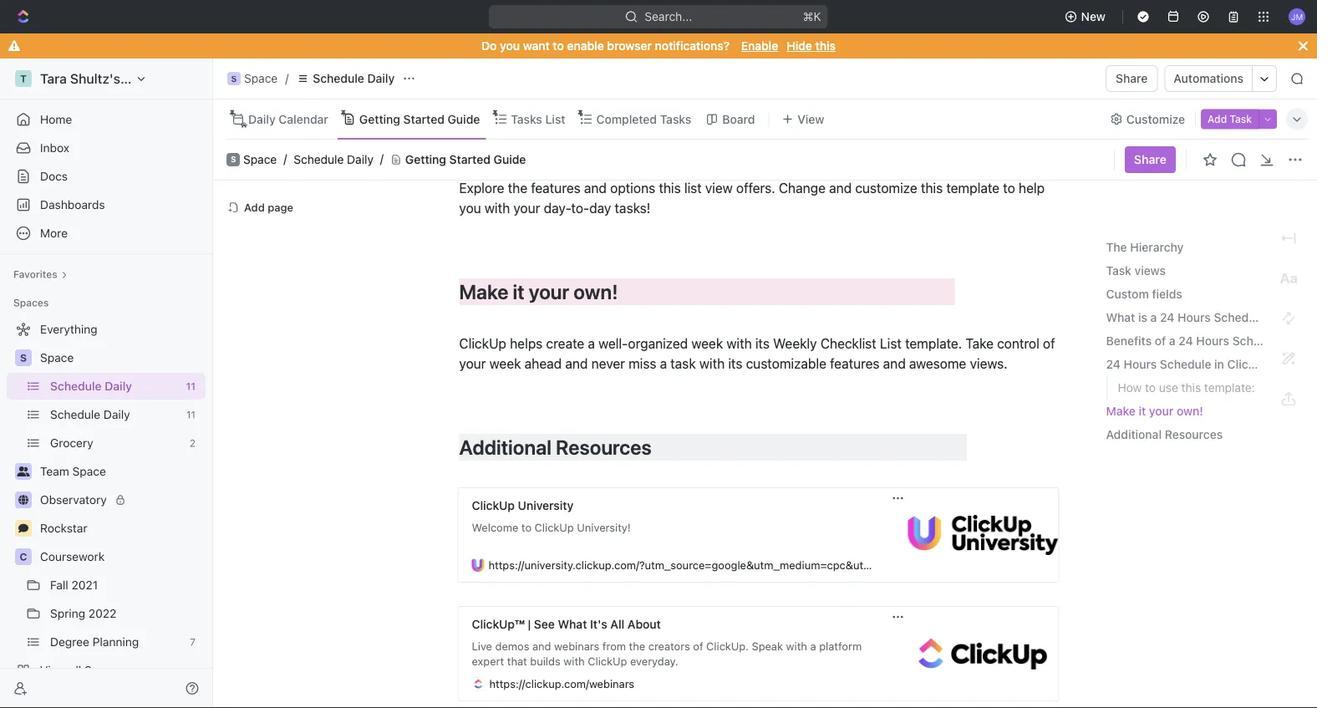 Task type: describe. For each thing, give the bounding box(es) containing it.
view all spaces link
[[7, 657, 202, 684]]

task
[[671, 356, 696, 372]]

add page
[[244, 201, 293, 214]]

automations
[[1174, 71, 1244, 85]]

1 tasks from the left
[[511, 112, 542, 126]]

clickup™
[[472, 618, 525, 632]]

0 vertical spatial you
[[500, 39, 520, 53]]

board
[[722, 112, 755, 126]]

completed tasks link
[[593, 107, 691, 131]]

view button
[[776, 107, 830, 131]]

all
[[611, 618, 625, 632]]

0 horizontal spatial make it your own!
[[459, 281, 955, 304]]

favorites
[[13, 268, 57, 280]]

search...
[[645, 10, 693, 23]]

never
[[591, 356, 625, 372]]

0 horizontal spatial started
[[403, 112, 445, 126]]

1 horizontal spatial of
[[1155, 334, 1166, 348]]

fall 2021 link
[[50, 572, 202, 599]]

jm button
[[1284, 3, 1311, 30]]

schedule daily up calendar
[[313, 71, 395, 85]]

offers.
[[736, 181, 775, 197]]

want
[[523, 39, 550, 53]]

view for view
[[798, 112, 825, 126]]

tasks list link
[[508, 107, 565, 131]]

weekly
[[773, 336, 817, 352]]

explore the features and options this list view offers. change and customize this template to help you with your day-to-day tasks!
[[459, 181, 1048, 217]]

0 vertical spatial getting started guide
[[359, 112, 480, 126]]

explore
[[459, 181, 504, 197]]

sidebar navigation
[[0, 59, 217, 708]]

this left list
[[659, 181, 681, 197]]

completed tasks
[[596, 112, 691, 126]]

hours for schedule?
[[1178, 311, 1211, 324]]

shultz's
[[70, 71, 120, 87]]

space for team space
[[72, 464, 106, 478]]

helps
[[510, 336, 543, 352]]

tasks list
[[511, 112, 565, 126]]

this left template
[[921, 181, 943, 197]]

list
[[684, 181, 702, 197]]

2022
[[88, 606, 117, 620]]

1 horizontal spatial started
[[449, 153, 491, 166]]

view for view all spaces
[[40, 663, 66, 677]]

planning
[[93, 635, 139, 649]]

|
[[528, 618, 531, 632]]

home link
[[7, 106, 206, 133]]

organized
[[628, 336, 688, 352]]

2 vertical spatial with
[[700, 356, 725, 372]]

more
[[40, 226, 68, 240]]

rockstar link
[[40, 515, 202, 542]]

0 vertical spatial its
[[756, 336, 770, 352]]

s space
[[231, 153, 277, 166]]

2 horizontal spatial to
[[1145, 381, 1156, 395]]

1 horizontal spatial resources
[[1165, 428, 1223, 441]]

custom fields
[[1106, 287, 1183, 301]]

0 horizontal spatial spaces
[[13, 297, 49, 308]]

ahead
[[525, 356, 562, 372]]

s space /
[[231, 71, 289, 85]]

in
[[1215, 357, 1225, 371]]

schedule?
[[1214, 311, 1272, 324]]

features inside clickup helps create a well-organized week with its weekly checklist list template. take control of your week ahead and never miss a task with its customizable features and awesome views.
[[830, 356, 880, 372]]

customize
[[1127, 112, 1185, 126]]

clickup™ | see what it's all about
[[472, 618, 661, 632]]

2 vertical spatial hours
[[1124, 357, 1157, 371]]

0 vertical spatial make
[[459, 281, 509, 304]]

awesome
[[909, 356, 967, 372]]

1 vertical spatial share
[[1134, 153, 1167, 166]]

how to use this template:
[[1118, 381, 1255, 395]]

template
[[947, 181, 1000, 197]]

1 vertical spatial with
[[727, 336, 752, 352]]

miss
[[629, 356, 656, 372]]

to-
[[571, 201, 590, 217]]

it's
[[590, 618, 608, 632]]

clickup university
[[472, 499, 574, 513]]

space link inside tree
[[40, 344, 202, 371]]

well-
[[599, 336, 628, 352]]

space down "everything"
[[40, 351, 74, 364]]

and left awesome
[[883, 356, 906, 372]]

this right use
[[1182, 381, 1201, 395]]

1 vertical spatial make it your own!
[[1106, 404, 1204, 418]]

user group image
[[17, 466, 30, 476]]

what is a 24 hours schedule?
[[1106, 311, 1272, 324]]

the
[[508, 181, 528, 197]]

the hierarchy
[[1106, 240, 1184, 254]]

enable
[[741, 39, 778, 53]]

view button
[[776, 99, 830, 139]]

favorites button
[[7, 264, 74, 284]]

new button
[[1058, 3, 1116, 30]]

coursework, , element
[[15, 548, 32, 565]]

1 vertical spatial getting started guide
[[405, 153, 526, 166]]

hours for schedule
[[1197, 334, 1230, 348]]

s for s
[[20, 352, 27, 364]]

1 vertical spatial it
[[1139, 404, 1146, 418]]

views
[[1135, 264, 1166, 278]]

list inside clickup helps create a well-organized week with its weekly checklist list template. take control of your week ahead and never miss a task with its customizable features and awesome views.
[[880, 336, 902, 352]]

do
[[482, 39, 497, 53]]

notifications?
[[655, 39, 730, 53]]

calendar
[[279, 112, 328, 126]]

add for add task
[[1208, 113, 1227, 125]]

fall
[[50, 578, 68, 592]]

degree planning link
[[50, 629, 183, 655]]

of inside clickup helps create a well-organized week with its weekly checklist list template. take control of your week ahead and never miss a task with its customizable features and awesome views.
[[1043, 336, 1055, 352]]

everything link
[[7, 316, 202, 343]]

0 horizontal spatial getting
[[359, 112, 400, 126]]

tara
[[40, 71, 67, 87]]

space for s space /
[[244, 71, 278, 85]]

tara shultz's workspace
[[40, 71, 193, 87]]

your inside explore the features and options this list view offers. change and customize this template to help you with your day-to-day tasks!
[[514, 201, 540, 217]]

grocery link
[[50, 430, 183, 456]]

team
[[40, 464, 69, 478]]

help
[[1019, 181, 1045, 197]]

share button
[[1106, 65, 1158, 92]]

docs
[[40, 169, 68, 183]]

c
[[20, 551, 27, 563]]

checklist
[[821, 336, 877, 352]]

space, , element inside tree
[[15, 349, 32, 366]]

custom
[[1106, 287, 1149, 301]]

is
[[1139, 311, 1148, 324]]

0 horizontal spatial additional resources
[[459, 436, 967, 459]]

hide
[[787, 39, 812, 53]]

a left task
[[660, 356, 667, 372]]

0 horizontal spatial its
[[728, 356, 743, 372]]

your up create
[[529, 281, 569, 304]]

schedule daily up grocery
[[50, 408, 130, 421]]

clickup for clickup university
[[472, 499, 515, 513]]

docs link
[[7, 163, 206, 190]]

inbox
[[40, 141, 69, 155]]



Task type: vqa. For each thing, say whether or not it's contained in the screenshot.
Favorites button
yes



Task type: locate. For each thing, give the bounding box(es) containing it.
0 vertical spatial getting
[[359, 112, 400, 126]]

do you want to enable browser notifications? enable hide this
[[482, 39, 836, 53]]

customize
[[855, 181, 918, 197]]

to left help
[[1003, 181, 1015, 197]]

the
[[1106, 240, 1127, 254]]

s inside s space
[[231, 155, 236, 164]]

0 horizontal spatial features
[[531, 181, 581, 197]]

0 vertical spatial task
[[1230, 113, 1252, 125]]

template.
[[905, 336, 962, 352]]

you down explore
[[459, 201, 481, 217]]

resources up university
[[556, 436, 652, 459]]

0 vertical spatial spaces
[[13, 297, 49, 308]]

your left ahead
[[459, 356, 486, 372]]

0 vertical spatial guide
[[448, 112, 480, 126]]

and down create
[[565, 356, 588, 372]]

1 horizontal spatial it
[[1139, 404, 1146, 418]]

spring
[[50, 606, 85, 620]]

1 horizontal spatial week
[[692, 336, 723, 352]]

a
[[1151, 311, 1157, 324], [1169, 334, 1176, 348], [588, 336, 595, 352], [660, 356, 667, 372]]

24 for is
[[1160, 311, 1175, 324]]

1 vertical spatial clickup
[[1228, 357, 1271, 371]]

2 vertical spatial clickup
[[472, 499, 515, 513]]

1 horizontal spatial own!
[[1177, 404, 1204, 418]]

a left well-
[[588, 336, 595, 352]]

0 horizontal spatial resources
[[556, 436, 652, 459]]

task down the automations button
[[1230, 113, 1252, 125]]

board link
[[719, 107, 755, 131]]

tasks up the at the left of the page
[[511, 112, 542, 126]]

view up change
[[798, 112, 825, 126]]

your
[[514, 201, 540, 217], [529, 281, 569, 304], [459, 356, 486, 372], [1149, 404, 1174, 418]]

view
[[705, 181, 733, 197]]

0 vertical spatial started
[[403, 112, 445, 126]]

you
[[500, 39, 520, 53], [459, 201, 481, 217]]

this right hide
[[815, 39, 836, 53]]

0 vertical spatial to
[[553, 39, 564, 53]]

2 vertical spatial to
[[1145, 381, 1156, 395]]

0 vertical spatial share
[[1116, 71, 1148, 85]]

clickup left helps on the top left of page
[[459, 336, 507, 352]]

s for s space
[[231, 155, 236, 164]]

you right do
[[500, 39, 520, 53]]

view
[[798, 112, 825, 126], [40, 663, 66, 677]]

getting started guide link
[[356, 107, 480, 131]]

additional resources
[[1106, 428, 1223, 441], [459, 436, 967, 459]]

s for s space /
[[231, 74, 237, 83]]

space link up add page
[[243, 153, 277, 167]]

0 vertical spatial space, , element
[[227, 72, 241, 85]]

clickup helps create a well-organized week with its weekly checklist list template. take control of your week ahead and never miss a task with its customizable features and awesome views.
[[459, 336, 1059, 372]]

coursework link
[[40, 543, 202, 570]]

create
[[546, 336, 585, 352]]

what
[[1106, 311, 1136, 324], [558, 618, 587, 632]]

space up observatory
[[72, 464, 106, 478]]

additional
[[1106, 428, 1162, 441], [459, 436, 552, 459]]

1 horizontal spatial view
[[798, 112, 825, 126]]

observatory link
[[40, 487, 202, 513]]

0 vertical spatial 24
[[1160, 311, 1175, 324]]

additional up clickup university
[[459, 436, 552, 459]]

1 horizontal spatial space, , element
[[227, 72, 241, 85]]

0 horizontal spatial space, , element
[[15, 349, 32, 366]]

1 horizontal spatial additional
[[1106, 428, 1162, 441]]

0 vertical spatial clickup
[[459, 336, 507, 352]]

0 horizontal spatial guide
[[448, 112, 480, 126]]

globe image
[[18, 495, 28, 505]]

0 horizontal spatial space link
[[40, 344, 202, 371]]

24 down benefits
[[1106, 357, 1121, 371]]

space down daily calendar link
[[243, 153, 277, 166]]

with
[[485, 201, 510, 217], [727, 336, 752, 352], [700, 356, 725, 372]]

0 vertical spatial space link
[[243, 153, 277, 167]]

clickup inside clickup helps create a well-organized week with its weekly checklist list template. take control of your week ahead and never miss a task with its customizable features and awesome views.
[[459, 336, 507, 352]]

features down checklist
[[830, 356, 880, 372]]

0 horizontal spatial list
[[545, 112, 565, 126]]

tree inside sidebar navigation
[[7, 316, 206, 708]]

0 horizontal spatial of
[[1043, 336, 1055, 352]]

resources
[[1165, 428, 1223, 441], [556, 436, 652, 459]]

1 horizontal spatial make
[[1106, 404, 1136, 418]]

1 horizontal spatial task
[[1230, 113, 1252, 125]]

a right 'is'
[[1151, 311, 1157, 324]]

/
[[285, 71, 289, 85]]

and up day
[[584, 181, 607, 197]]

1 horizontal spatial additional resources
[[1106, 428, 1223, 441]]

2 tasks from the left
[[660, 112, 691, 126]]

1 vertical spatial started
[[449, 153, 491, 166]]

how
[[1118, 381, 1142, 395]]

about
[[628, 618, 661, 632]]

make it your own! down use
[[1106, 404, 1204, 418]]

1 vertical spatial 11
[[186, 409, 196, 420]]

1 vertical spatial 24
[[1179, 334, 1193, 348]]

hours up how
[[1124, 357, 1157, 371]]

its up customizable
[[756, 336, 770, 352]]

1 horizontal spatial its
[[756, 336, 770, 352]]

space for s space
[[243, 153, 277, 166]]

with down explore
[[485, 201, 510, 217]]

⌘k
[[803, 10, 822, 23]]

you inside explore the features and options this list view offers. change and customize this template to help you with your day-to-day tasks!
[[459, 201, 481, 217]]

it up helps on the top left of page
[[513, 281, 525, 304]]

to left use
[[1145, 381, 1156, 395]]

add inside button
[[1208, 113, 1227, 125]]

week down helps on the top left of page
[[490, 356, 521, 372]]

rockstar
[[40, 521, 87, 535]]

clickup left university
[[472, 499, 515, 513]]

jm
[[1291, 12, 1303, 21]]

spaces right all
[[84, 663, 124, 677]]

dashboards
[[40, 198, 105, 211]]

add task
[[1208, 113, 1252, 125]]

1 vertical spatial what
[[558, 618, 587, 632]]

day
[[590, 201, 611, 217]]

tasks
[[511, 112, 542, 126], [660, 112, 691, 126]]

list left "completed"
[[545, 112, 565, 126]]

1 vertical spatial task
[[1106, 264, 1132, 278]]

views.
[[970, 356, 1008, 372]]

24 up 24 hours schedule in clickup
[[1179, 334, 1193, 348]]

share down customize button
[[1134, 153, 1167, 166]]

your down the at the left of the page
[[514, 201, 540, 217]]

features inside explore the features and options this list view offers. change and customize this template to help you with your day-to-day tasks!
[[531, 181, 581, 197]]

getting down getting started guide link on the top left
[[405, 153, 446, 166]]

customize button
[[1105, 107, 1190, 131]]

spaces down favorites
[[13, 297, 49, 308]]

2 11 from the top
[[186, 409, 196, 420]]

2 vertical spatial s
[[20, 352, 27, 364]]

workspace
[[124, 71, 193, 87]]

s
[[231, 74, 237, 83], [231, 155, 236, 164], [20, 352, 27, 364]]

own!
[[574, 281, 618, 304], [1177, 404, 1204, 418]]

add for add page
[[244, 201, 265, 214]]

of right benefits
[[1155, 334, 1166, 348]]

0 vertical spatial hours
[[1178, 311, 1211, 324]]

s inside tree
[[20, 352, 27, 364]]

0 horizontal spatial own!
[[574, 281, 618, 304]]

1 vertical spatial getting
[[405, 153, 446, 166]]

tasks right "completed"
[[660, 112, 691, 126]]

spaces inside tree
[[84, 663, 124, 677]]

with right task
[[700, 356, 725, 372]]

0 horizontal spatial what
[[558, 618, 587, 632]]

tara shultz's workspace, , element
[[15, 70, 32, 87]]

observatory
[[40, 493, 107, 507]]

schedule
[[313, 71, 364, 85], [294, 153, 344, 166], [1233, 334, 1284, 348], [1160, 357, 1212, 371], [50, 379, 102, 393], [50, 408, 100, 421]]

0 vertical spatial features
[[531, 181, 581, 197]]

1 horizontal spatial list
[[880, 336, 902, 352]]

comment image
[[18, 523, 28, 533]]

inbox link
[[7, 135, 206, 161]]

degree
[[50, 635, 89, 649]]

0 horizontal spatial add
[[244, 201, 265, 214]]

24 hours schedule in clickup
[[1106, 357, 1271, 371]]

resources down the how to use this template:
[[1165, 428, 1223, 441]]

add down the automations button
[[1208, 113, 1227, 125]]

clickup right in
[[1228, 357, 1271, 371]]

getting
[[359, 112, 400, 126], [405, 153, 446, 166]]

space link down everything link
[[40, 344, 202, 371]]

0 horizontal spatial task
[[1106, 264, 1132, 278]]

see
[[534, 618, 555, 632]]

customizable
[[746, 356, 827, 372]]

1 horizontal spatial with
[[700, 356, 725, 372]]

additional down how
[[1106, 428, 1162, 441]]

share inside button
[[1116, 71, 1148, 85]]

add left page
[[244, 201, 265, 214]]

this
[[815, 39, 836, 53], [659, 181, 681, 197], [921, 181, 943, 197], [1182, 381, 1201, 395]]

your down use
[[1149, 404, 1174, 418]]

tree
[[7, 316, 206, 708]]

1 11 from the top
[[186, 380, 196, 392]]

what left 'is'
[[1106, 311, 1136, 324]]

hours up in
[[1197, 334, 1230, 348]]

0 vertical spatial view
[[798, 112, 825, 126]]

2 horizontal spatial with
[[727, 336, 752, 352]]

all
[[69, 663, 81, 677]]

0 vertical spatial list
[[545, 112, 565, 126]]

day-
[[544, 201, 571, 217]]

0 horizontal spatial week
[[490, 356, 521, 372]]

schedule daily down calendar
[[294, 153, 374, 166]]

to inside explore the features and options this list view offers. change and customize this template to help you with your day-to-day tasks!
[[1003, 181, 1015, 197]]

everything
[[40, 322, 97, 336]]

1 vertical spatial guide
[[494, 153, 526, 166]]

https://clickup.com/webinars
[[489, 678, 635, 691]]

1 vertical spatial features
[[830, 356, 880, 372]]

features up day-
[[531, 181, 581, 197]]

1 horizontal spatial to
[[1003, 181, 1015, 197]]

own! up well-
[[574, 281, 618, 304]]

week
[[692, 336, 723, 352], [490, 356, 521, 372]]

view left all
[[40, 663, 66, 677]]

hours up the benefits of a 24 hours schedule
[[1178, 311, 1211, 324]]

0 horizontal spatial additional
[[459, 436, 552, 459]]

24 for of
[[1179, 334, 1193, 348]]

getting right calendar
[[359, 112, 400, 126]]

1 horizontal spatial add
[[1208, 113, 1227, 125]]

your inside clickup helps create a well-organized week with its weekly checklist list template. take control of your week ahead and never miss a task with its customizable features and awesome views.
[[459, 356, 486, 372]]

0 vertical spatial with
[[485, 201, 510, 217]]

2021
[[71, 578, 98, 592]]

task inside button
[[1230, 113, 1252, 125]]

2 vertical spatial 24
[[1106, 357, 1121, 371]]

clickup
[[459, 336, 507, 352], [1228, 357, 1271, 371], [472, 499, 515, 513]]

university
[[518, 499, 574, 513]]

0 vertical spatial it
[[513, 281, 525, 304]]

s inside s space /
[[231, 74, 237, 83]]

0 horizontal spatial tasks
[[511, 112, 542, 126]]

a up 24 hours schedule in clickup
[[1169, 334, 1176, 348]]

1 vertical spatial to
[[1003, 181, 1015, 197]]

space, , element
[[227, 72, 241, 85], [15, 349, 32, 366]]

make it your own! up organized
[[459, 281, 955, 304]]

task down the
[[1106, 264, 1132, 278]]

it down how
[[1139, 404, 1146, 418]]

0 vertical spatial own!
[[574, 281, 618, 304]]

options
[[610, 181, 655, 197]]

home
[[40, 112, 72, 126]]

1 vertical spatial space, , element
[[15, 349, 32, 366]]

1 vertical spatial you
[[459, 201, 481, 217]]

share up customize button
[[1116, 71, 1148, 85]]

1 horizontal spatial what
[[1106, 311, 1136, 324]]

1 horizontal spatial make it your own!
[[1106, 404, 1204, 418]]

schedule daily down everything link
[[50, 379, 132, 393]]

automations button
[[1166, 66, 1252, 91]]

0 horizontal spatial to
[[553, 39, 564, 53]]

view all spaces
[[40, 663, 124, 677]]

list right checklist
[[880, 336, 902, 352]]

guide inside getting started guide link
[[448, 112, 480, 126]]

of right control
[[1043, 336, 1055, 352]]

1 vertical spatial its
[[728, 356, 743, 372]]

24 down fields
[[1160, 311, 1175, 324]]

to right want at left top
[[553, 39, 564, 53]]

week up task
[[692, 336, 723, 352]]

view inside button
[[798, 112, 825, 126]]

space
[[244, 71, 278, 85], [243, 153, 277, 166], [40, 351, 74, 364], [72, 464, 106, 478]]

1 vertical spatial make
[[1106, 404, 1136, 418]]

0 vertical spatial what
[[1106, 311, 1136, 324]]

of
[[1155, 334, 1166, 348], [1043, 336, 1055, 352]]

add task button
[[1201, 109, 1259, 129]]

1 horizontal spatial tasks
[[660, 112, 691, 126]]

its left customizable
[[728, 356, 743, 372]]

guide up the at the left of the page
[[494, 153, 526, 166]]

and right change
[[829, 181, 852, 197]]

with up customizable
[[727, 336, 752, 352]]

0 horizontal spatial 24
[[1106, 357, 1121, 371]]

0 horizontal spatial it
[[513, 281, 525, 304]]

with inside explore the features and options this list view offers. change and customize this template to help you with your day-to-day tasks!
[[485, 201, 510, 217]]

completed
[[596, 112, 657, 126]]

1 horizontal spatial guide
[[494, 153, 526, 166]]

space left / at the left top
[[244, 71, 278, 85]]

own! down the how to use this template:
[[1177, 404, 1204, 418]]

to
[[553, 39, 564, 53], [1003, 181, 1015, 197], [1145, 381, 1156, 395]]

tree containing everything
[[7, 316, 206, 708]]

0 vertical spatial 11
[[186, 380, 196, 392]]

0 vertical spatial week
[[692, 336, 723, 352]]

2 horizontal spatial 24
[[1179, 334, 1193, 348]]

daily calendar link
[[245, 107, 328, 131]]

1 horizontal spatial you
[[500, 39, 520, 53]]

0 horizontal spatial make
[[459, 281, 509, 304]]

new
[[1081, 10, 1106, 23]]

0 horizontal spatial you
[[459, 201, 481, 217]]

schedule daily
[[313, 71, 395, 85], [294, 153, 374, 166], [50, 379, 132, 393], [50, 408, 130, 421]]

make
[[459, 281, 509, 304], [1106, 404, 1136, 418]]

1 horizontal spatial 24
[[1160, 311, 1175, 324]]

what left it's
[[558, 618, 587, 632]]

team space
[[40, 464, 106, 478]]

0 vertical spatial add
[[1208, 113, 1227, 125]]

1 vertical spatial week
[[490, 356, 521, 372]]

1 horizontal spatial getting
[[405, 153, 446, 166]]

hierarchy
[[1130, 240, 1184, 254]]

guide up explore
[[448, 112, 480, 126]]

view inside tree
[[40, 663, 66, 677]]

1 vertical spatial add
[[244, 201, 265, 214]]

clickup for clickup helps create a well-organized week with its weekly checklist list template. take control of your week ahead and never miss a task with its customizable features and awesome views.
[[459, 336, 507, 352]]



